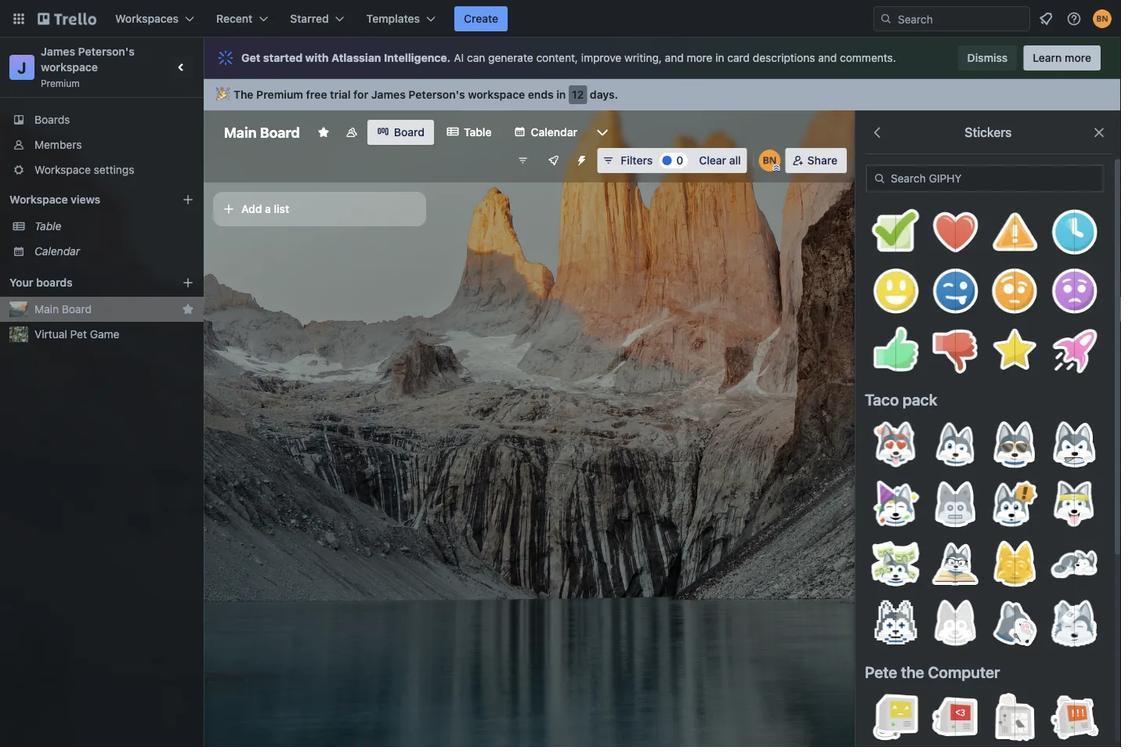 Task type: vqa. For each thing, say whether or not it's contained in the screenshot.
james
yes



Task type: describe. For each thing, give the bounding box(es) containing it.
comments.
[[840, 51, 896, 64]]

1 vertical spatial calendar
[[34, 245, 80, 258]]

peterson's inside banner
[[409, 88, 465, 101]]

main board inside the board name text box
[[224, 124, 300, 141]]

back to home image
[[38, 6, 96, 31]]

search image
[[880, 13, 892, 25]]

your
[[9, 276, 33, 289]]

add
[[241, 203, 262, 215]]

dismiss
[[967, 51, 1008, 64]]

members
[[34, 138, 82, 151]]

create button
[[454, 6, 508, 31]]

premium inside james peterson's workspace premium
[[41, 78, 80, 89]]

your boards with 2 items element
[[9, 273, 158, 292]]

main board link
[[34, 302, 176, 317]]

members link
[[0, 132, 204, 157]]

filters
[[621, 154, 653, 167]]

saved filters icon image
[[517, 155, 528, 166]]

the
[[233, 88, 254, 101]]

0 horizontal spatial table link
[[34, 219, 194, 234]]

1 horizontal spatial calendar link
[[504, 120, 587, 145]]

0
[[676, 154, 683, 167]]

pete
[[865, 663, 897, 681]]

generate
[[488, 51, 533, 64]]

🎉 the premium free trial for james peterson's workspace ends in 12 days.
[[216, 88, 618, 101]]

starred button
[[281, 6, 354, 31]]

free
[[306, 88, 327, 101]]

sm image
[[872, 171, 888, 186]]

0 vertical spatial in
[[716, 51, 724, 64]]

workspace inside banner
[[468, 88, 525, 101]]

can
[[467, 51, 485, 64]]

game
[[90, 328, 119, 341]]

0 horizontal spatial ben nelson (bennelson96) image
[[759, 150, 781, 172]]

create a view image
[[182, 194, 194, 206]]

1 and from the left
[[665, 51, 684, 64]]

james inside banner
[[371, 88, 406, 101]]

1 more from the left
[[687, 51, 713, 64]]

virtual pet game
[[34, 328, 119, 341]]

1 vertical spatial calendar link
[[34, 244, 194, 259]]

this member is an admin of this board. image
[[773, 165, 780, 172]]

Board name text field
[[216, 120, 308, 145]]

0 horizontal spatial table
[[34, 220, 61, 233]]

board link
[[367, 120, 434, 145]]

banner containing 🎉
[[204, 79, 1121, 110]]

workspaces button
[[106, 6, 204, 31]]

ai
[[454, 51, 464, 64]]

for
[[353, 88, 368, 101]]

2 and from the left
[[818, 51, 837, 64]]

the
[[901, 663, 925, 681]]

recent button
[[207, 6, 278, 31]]

1 horizontal spatial calendar
[[531, 126, 577, 139]]

atlassian
[[331, 51, 381, 64]]

board inside text box
[[260, 124, 300, 141]]

a
[[265, 203, 271, 215]]

pete the computer
[[865, 663, 1000, 681]]

workspace visible image
[[345, 126, 358, 139]]

workspace inside james peterson's workspace premium
[[41, 61, 98, 74]]

workspace settings link
[[0, 157, 204, 183]]

0 notifications image
[[1037, 9, 1055, 28]]

templates button
[[357, 6, 445, 31]]

starred icon image
[[182, 303, 194, 316]]

share
[[808, 154, 838, 167]]

learn more
[[1033, 51, 1091, 64]]

templates
[[366, 12, 420, 25]]

🎉
[[216, 88, 227, 101]]

stickers
[[965, 125, 1012, 140]]

atlassian intelligence logo image
[[216, 49, 235, 67]]

0 vertical spatial table
[[464, 126, 492, 139]]

content,
[[536, 51, 578, 64]]

workspace for workspace settings
[[34, 163, 91, 176]]

add a list button
[[213, 192, 426, 226]]

taco pack
[[865, 390, 938, 409]]

computer
[[928, 663, 1000, 681]]

ben nelson (bennelson96) image inside primary "element"
[[1093, 9, 1112, 28]]

james peterson's workspace premium
[[41, 45, 137, 89]]



Task type: locate. For each thing, give the bounding box(es) containing it.
recent
[[216, 12, 253, 25]]

get started with atlassian intelligence.
[[241, 51, 451, 64]]

1 vertical spatial table
[[34, 220, 61, 233]]

1 vertical spatial ben nelson (bennelson96) image
[[759, 150, 781, 172]]

0 horizontal spatial in
[[557, 88, 566, 101]]

Search field
[[892, 7, 1030, 31]]

clear
[[699, 154, 726, 167]]

more
[[687, 51, 713, 64], [1065, 51, 1091, 64]]

pet
[[70, 328, 87, 341]]

1 horizontal spatial workspace
[[468, 88, 525, 101]]

1 horizontal spatial main
[[224, 124, 257, 141]]

workspaces
[[115, 12, 179, 25]]

clear all button
[[693, 148, 747, 173]]

with
[[305, 51, 329, 64]]

main board
[[224, 124, 300, 141], [34, 303, 92, 316]]

table
[[464, 126, 492, 139], [34, 220, 61, 233]]

star or unstar board image
[[317, 126, 330, 139]]

premium down james peterson's workspace link
[[41, 78, 80, 89]]

your boards
[[9, 276, 73, 289]]

0 horizontal spatial calendar link
[[34, 244, 194, 259]]

1 horizontal spatial more
[[1065, 51, 1091, 64]]

calendar link up your boards with 2 items 'element'
[[34, 244, 194, 259]]

workspace views
[[9, 193, 100, 206]]

0 horizontal spatial premium
[[41, 78, 80, 89]]

1 horizontal spatial ben nelson (bennelson96) image
[[1093, 9, 1112, 28]]

workspace down members
[[34, 163, 91, 176]]

table link
[[437, 120, 501, 145], [34, 219, 194, 234]]

0 horizontal spatial more
[[687, 51, 713, 64]]

and left comments.
[[818, 51, 837, 64]]

workspace navigation collapse icon image
[[171, 56, 193, 78]]

j
[[17, 58, 26, 76]]

1 vertical spatial workspace
[[468, 88, 525, 101]]

pack
[[903, 390, 938, 409]]

workspace right j link
[[41, 61, 98, 74]]

ai can generate content, improve writing, and more in card descriptions and comments.
[[454, 51, 896, 64]]

learn
[[1033, 51, 1062, 64]]

workspace
[[41, 61, 98, 74], [468, 88, 525, 101]]

0 vertical spatial table link
[[437, 120, 501, 145]]

0 horizontal spatial board
[[62, 303, 92, 316]]

1 horizontal spatial table
[[464, 126, 492, 139]]

boards link
[[0, 107, 204, 132]]

boards
[[36, 276, 73, 289]]

power ups image
[[547, 154, 560, 167]]

workspace
[[34, 163, 91, 176], [9, 193, 68, 206]]

1 horizontal spatial james
[[371, 88, 406, 101]]

more left card
[[687, 51, 713, 64]]

taco
[[865, 390, 899, 409]]

primary element
[[0, 0, 1121, 38]]

board
[[260, 124, 300, 141], [394, 126, 425, 139], [62, 303, 92, 316]]

premium right the
[[256, 88, 303, 101]]

james
[[41, 45, 75, 58], [371, 88, 406, 101]]

dismiss button
[[958, 45, 1017, 71]]

1 vertical spatial table link
[[34, 219, 194, 234]]

main board up virtual
[[34, 303, 92, 316]]

0 horizontal spatial main
[[34, 303, 59, 316]]

in left 12
[[557, 88, 566, 101]]

peterson's down the back to home image
[[78, 45, 135, 58]]

main down the
[[224, 124, 257, 141]]

1 vertical spatial main
[[34, 303, 59, 316]]

share button
[[786, 148, 847, 173]]

0 vertical spatial main
[[224, 124, 257, 141]]

ben nelson (bennelson96) image right the open information menu image
[[1093, 9, 1112, 28]]

peterson's
[[78, 45, 135, 58], [409, 88, 465, 101]]

0 vertical spatial main board
[[224, 124, 300, 141]]

1 horizontal spatial main board
[[224, 124, 300, 141]]

board left star or unstar board icon
[[260, 124, 300, 141]]

intelligence.
[[384, 51, 451, 64]]

james down the back to home image
[[41, 45, 75, 58]]

0 vertical spatial ben nelson (bennelson96) image
[[1093, 9, 1112, 28]]

0 vertical spatial peterson's
[[78, 45, 135, 58]]

add board image
[[182, 277, 194, 289]]

learn more link
[[1024, 45, 1101, 71]]

peterson's inside james peterson's workspace premium
[[78, 45, 135, 58]]

calendar up boards
[[34, 245, 80, 258]]

views
[[71, 193, 100, 206]]

open information menu image
[[1066, 11, 1082, 27]]

in left card
[[716, 51, 724, 64]]

workspace left views
[[9, 193, 68, 206]]

12
[[572, 88, 584, 101]]

more right learn
[[1065, 51, 1091, 64]]

ben nelson (bennelson96) image
[[1093, 9, 1112, 28], [759, 150, 781, 172]]

1 horizontal spatial premium
[[256, 88, 303, 101]]

premium
[[41, 78, 80, 89], [256, 88, 303, 101]]

table down 🎉 the premium free trial for james peterson's workspace ends in 12 days.
[[464, 126, 492, 139]]

peterson's down intelligence.
[[409, 88, 465, 101]]

0 vertical spatial workspace
[[34, 163, 91, 176]]

list
[[274, 203, 289, 215]]

customize views image
[[595, 125, 610, 140]]

1 vertical spatial main board
[[34, 303, 92, 316]]

and right writing,
[[665, 51, 684, 64]]

days.
[[590, 88, 618, 101]]

trial
[[330, 88, 351, 101]]

0 horizontal spatial calendar
[[34, 245, 80, 258]]

create
[[464, 12, 498, 25]]

writing,
[[625, 51, 662, 64]]

starred
[[290, 12, 329, 25]]

board up virtual pet game
[[62, 303, 92, 316]]

and
[[665, 51, 684, 64], [818, 51, 837, 64]]

descriptions
[[753, 51, 815, 64]]

0 horizontal spatial main board
[[34, 303, 92, 316]]

1 vertical spatial workspace
[[9, 193, 68, 206]]

premium inside banner
[[256, 88, 303, 101]]

calendar up power ups icon
[[531, 126, 577, 139]]

1 vertical spatial peterson's
[[409, 88, 465, 101]]

table down workspace views
[[34, 220, 61, 233]]

2 more from the left
[[1065, 51, 1091, 64]]

j link
[[9, 55, 34, 80]]

1 vertical spatial in
[[557, 88, 566, 101]]

0 horizontal spatial peterson's
[[78, 45, 135, 58]]

0 horizontal spatial workspace
[[41, 61, 98, 74]]

0 horizontal spatial james
[[41, 45, 75, 58]]

workspace down generate
[[468, 88, 525, 101]]

Search GIPHY text field
[[866, 165, 1105, 193]]

0 horizontal spatial and
[[665, 51, 684, 64]]

1 horizontal spatial table link
[[437, 120, 501, 145]]

improve
[[581, 51, 622, 64]]

workspace for workspace views
[[9, 193, 68, 206]]

workspace settings
[[34, 163, 134, 176]]

main board down the
[[224, 124, 300, 141]]

confetti image
[[216, 88, 227, 101]]

virtual pet game link
[[34, 327, 194, 342]]

in
[[716, 51, 724, 64], [557, 88, 566, 101]]

banner
[[204, 79, 1121, 110]]

1 vertical spatial james
[[371, 88, 406, 101]]

james peterson's workspace link
[[41, 45, 137, 74]]

main
[[224, 124, 257, 141], [34, 303, 59, 316]]

automation image
[[569, 148, 591, 170]]

james inside james peterson's workspace premium
[[41, 45, 75, 58]]

ben nelson (bennelson96) image right all
[[759, 150, 781, 172]]

0 vertical spatial workspace
[[41, 61, 98, 74]]

table link down views
[[34, 219, 194, 234]]

calendar link up power ups icon
[[504, 120, 587, 145]]

0 vertical spatial james
[[41, 45, 75, 58]]

started
[[263, 51, 303, 64]]

2 horizontal spatial board
[[394, 126, 425, 139]]

board down 🎉 the premium free trial for james peterson's workspace ends in 12 days.
[[394, 126, 425, 139]]

1 horizontal spatial board
[[260, 124, 300, 141]]

clear all
[[699, 154, 741, 167]]

1 horizontal spatial in
[[716, 51, 724, 64]]

table link down 🎉 the premium free trial for james peterson's workspace ends in 12 days.
[[437, 120, 501, 145]]

settings
[[94, 163, 134, 176]]

in inside banner
[[557, 88, 566, 101]]

0 vertical spatial calendar link
[[504, 120, 587, 145]]

calendar link
[[504, 120, 587, 145], [34, 244, 194, 259]]

all
[[729, 154, 741, 167]]

1 horizontal spatial and
[[818, 51, 837, 64]]

boards
[[34, 113, 70, 126]]

add a list
[[241, 203, 289, 215]]

calendar
[[531, 126, 577, 139], [34, 245, 80, 258]]

get
[[241, 51, 260, 64]]

main inside the board name text box
[[224, 124, 257, 141]]

1 horizontal spatial peterson's
[[409, 88, 465, 101]]

ends
[[528, 88, 554, 101]]

0 vertical spatial calendar
[[531, 126, 577, 139]]

card
[[727, 51, 750, 64]]

main up virtual
[[34, 303, 59, 316]]

virtual
[[34, 328, 67, 341]]

james right for
[[371, 88, 406, 101]]



